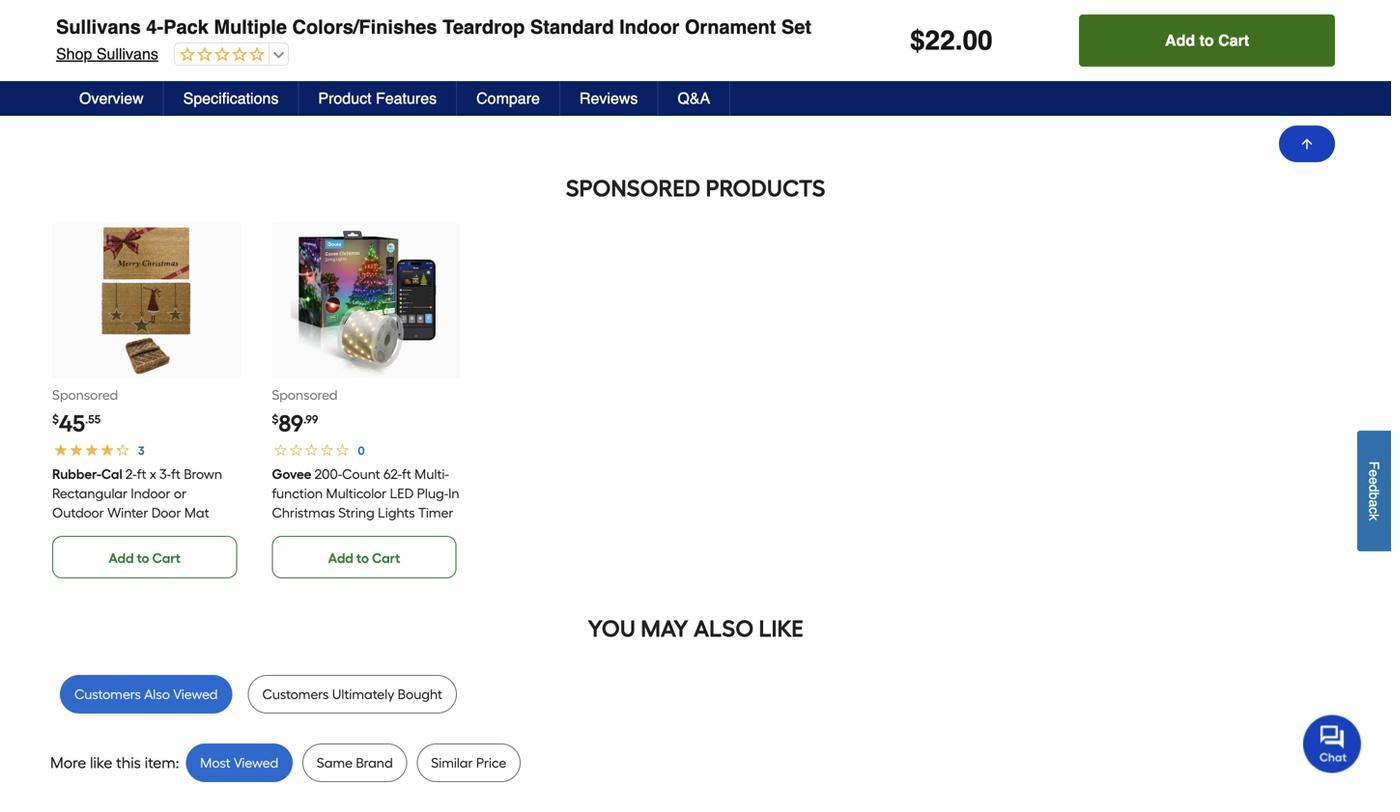 Task type: vqa. For each thing, say whether or not it's contained in the screenshot.
Hudson
no



Task type: locate. For each thing, give the bounding box(es) containing it.
product features button
[[299, 81, 457, 116]]

more like this item :
[[50, 754, 179, 773]]

b
[[1367, 492, 1383, 500]]

0 vertical spatial indoor
[[620, 16, 680, 38]]

indoor up community q & a button
[[620, 16, 680, 38]]

multi-
[[415, 466, 449, 483]]

1 horizontal spatial customers
[[262, 687, 329, 703]]

2 horizontal spatial to
[[1200, 31, 1215, 49]]

0 horizontal spatial add to cart link
[[52, 537, 237, 579]]

add to cart link down string
[[272, 537, 457, 579]]

multicolor
[[326, 486, 387, 502]]

also left like
[[694, 615, 754, 643]]

community q & a button
[[50, 43, 1342, 104]]

&
[[230, 59, 247, 86]]

christmas
[[272, 505, 335, 522]]

outdoor
[[52, 505, 104, 522]]

1 horizontal spatial indoor
[[620, 16, 680, 38]]

sponsored up .99
[[272, 387, 338, 404]]

1 horizontal spatial add to cart
[[328, 551, 400, 567]]

1 customers from the left
[[74, 687, 141, 703]]

to inside the 45 list item
[[137, 551, 149, 567]]

2 horizontal spatial $
[[910, 25, 926, 56]]

4-
[[146, 16, 163, 38]]

e up "d"
[[1367, 470, 1383, 477]]

indoor for standard
[[620, 16, 680, 38]]

also
[[694, 615, 754, 643], [144, 687, 170, 703]]

sullivans down 4-
[[96, 45, 158, 63]]

add to cart link inside 89 list item
[[272, 537, 457, 579]]

community
[[72, 59, 199, 86]]

$ inside $ 89 .99
[[272, 413, 279, 427]]

1 e from the top
[[1367, 470, 1383, 477]]

plug-
[[417, 486, 448, 502]]

add inside add to cart 'button'
[[1166, 31, 1196, 49]]

customers
[[74, 687, 141, 703], [262, 687, 329, 703]]

customers ultimately bought
[[262, 687, 442, 703]]

sponsored
[[566, 175, 701, 203], [52, 387, 118, 404], [272, 387, 338, 404]]

$ for $ 22 . 00
[[910, 25, 926, 56]]

customers also viewed
[[74, 687, 218, 703]]

add to cart link
[[52, 537, 237, 579], [272, 537, 457, 579]]

like
[[759, 615, 804, 643]]

cart inside 89 list item
[[372, 551, 400, 567]]

62-
[[383, 466, 402, 483]]

add to cart link down winter
[[52, 537, 237, 579]]

add for 89
[[328, 551, 354, 567]]

0 horizontal spatial viewed
[[173, 687, 218, 703]]

0 horizontal spatial indoor
[[131, 486, 171, 502]]

door
[[152, 505, 181, 522]]

0 horizontal spatial $
[[52, 413, 59, 427]]

add to cart link for 45
[[52, 537, 237, 579]]

function
[[272, 486, 323, 502]]

sullivans up shop sullivans
[[56, 16, 141, 38]]

sponsored down "reviews" "button"
[[566, 175, 701, 203]]

add for 45
[[109, 551, 134, 567]]

$ inside $ 45 .55
[[52, 413, 59, 427]]

0 horizontal spatial add
[[109, 551, 134, 567]]

e up 'b'
[[1367, 477, 1383, 485]]

1 horizontal spatial sponsored
[[272, 387, 338, 404]]

item
[[145, 754, 176, 773]]

1 vertical spatial viewed
[[234, 755, 279, 772]]

sponsored up .55
[[52, 387, 118, 404]]

0 horizontal spatial to
[[137, 551, 149, 567]]

1 horizontal spatial ft
[[171, 466, 181, 483]]

200-count 62-ft multi- function multicolor led plug-in christmas string lights timer
[[272, 466, 460, 522]]

0 horizontal spatial add to cart
[[109, 551, 181, 567]]

3-
[[160, 466, 171, 483]]

most viewed
[[200, 755, 279, 772]]

0 horizontal spatial sponsored
[[52, 387, 118, 404]]

add to cart inside the 45 list item
[[109, 551, 181, 567]]

$ left . at the top right of page
[[910, 25, 926, 56]]

standard
[[530, 16, 614, 38]]

ft up or
[[171, 466, 181, 483]]

200-
[[314, 466, 342, 483]]

2 horizontal spatial ft
[[402, 466, 411, 483]]

1 horizontal spatial to
[[357, 551, 369, 567]]

viewed up :
[[173, 687, 218, 703]]

sullivans
[[56, 16, 141, 38], [96, 45, 158, 63]]

multiple
[[214, 16, 287, 38]]

similar price
[[431, 755, 507, 772]]

1 vertical spatial also
[[144, 687, 170, 703]]

1 vertical spatial sullivans
[[96, 45, 158, 63]]

ft inside '200-count 62-ft multi- function multicolor led plug-in christmas string lights timer'
[[402, 466, 411, 483]]

q&a
[[678, 89, 711, 107]]

ft up the led
[[402, 466, 411, 483]]

sponsored inside 89 list item
[[272, 387, 338, 404]]

add to cart link inside the 45 list item
[[52, 537, 237, 579]]

$ 89 .99
[[272, 410, 318, 438]]

0 horizontal spatial cart
[[152, 551, 181, 567]]

1 horizontal spatial add
[[328, 551, 354, 567]]

e
[[1367, 470, 1383, 477], [1367, 477, 1383, 485]]

2-ft x 3-ft brown rectangular indoor or outdoor winter door mat
[[52, 466, 222, 522]]

customers up like
[[74, 687, 141, 703]]

overview
[[79, 89, 144, 107]]

0 horizontal spatial also
[[144, 687, 170, 703]]

add inside the 45 list item
[[109, 551, 134, 567]]

0 horizontal spatial ft
[[137, 466, 146, 483]]

2 horizontal spatial sponsored
[[566, 175, 701, 203]]

to
[[1200, 31, 1215, 49], [137, 551, 149, 567], [357, 551, 369, 567]]

2 horizontal spatial add to cart
[[1166, 31, 1250, 49]]

indoor
[[620, 16, 680, 38], [131, 486, 171, 502]]

add to cart for 89
[[328, 551, 400, 567]]

viewed
[[173, 687, 218, 703], [234, 755, 279, 772]]

ultimately
[[332, 687, 395, 703]]

0 vertical spatial viewed
[[173, 687, 218, 703]]

to inside 89 list item
[[357, 551, 369, 567]]

1 horizontal spatial add to cart link
[[272, 537, 457, 579]]

2 customers from the left
[[262, 687, 329, 703]]

3 ft from the left
[[402, 466, 411, 483]]

$ left .99
[[272, 413, 279, 427]]

winter
[[107, 505, 148, 522]]

also up the item
[[144, 687, 170, 703]]

you
[[588, 615, 636, 643]]

cart inside the 45 list item
[[152, 551, 181, 567]]

similar
[[431, 755, 473, 772]]

ft left x
[[137, 466, 146, 483]]

1 horizontal spatial also
[[694, 615, 754, 643]]

price
[[476, 755, 507, 772]]

1 vertical spatial indoor
[[131, 486, 171, 502]]

2 horizontal spatial add
[[1166, 31, 1196, 49]]

1 horizontal spatial $
[[272, 413, 279, 427]]

1 add to cart link from the left
[[52, 537, 237, 579]]

sponsored products
[[566, 175, 826, 203]]

sponsored inside the 45 list item
[[52, 387, 118, 404]]

add to cart inside add to cart 'button'
[[1166, 31, 1250, 49]]

$ 22 . 00
[[910, 25, 993, 56]]

chat invite button image
[[1304, 715, 1363, 774]]

customers left ultimately
[[262, 687, 329, 703]]

shop sullivans
[[56, 45, 158, 63]]

cart
[[1219, 31, 1250, 49], [152, 551, 181, 567], [372, 551, 400, 567]]

2 horizontal spatial cart
[[1219, 31, 1250, 49]]

$
[[910, 25, 926, 56], [52, 413, 59, 427], [272, 413, 279, 427]]

add inside 89 list item
[[328, 551, 354, 567]]

product
[[318, 89, 372, 107]]

add to cart inside 89 list item
[[328, 551, 400, 567]]

add to cart
[[1166, 31, 1250, 49], [109, 551, 181, 567], [328, 551, 400, 567]]

to for 89
[[357, 551, 369, 567]]

customers for customers also viewed
[[74, 687, 141, 703]]

add to cart button
[[1080, 14, 1336, 67]]

same brand
[[317, 755, 393, 772]]

add
[[1166, 31, 1196, 49], [109, 551, 134, 567], [328, 551, 354, 567]]

0 vertical spatial sullivans
[[56, 16, 141, 38]]

1 horizontal spatial viewed
[[234, 755, 279, 772]]

specifications button
[[164, 81, 299, 116]]

89
[[279, 410, 304, 438]]

overview button
[[60, 81, 164, 116]]

cart inside 'button'
[[1219, 31, 1250, 49]]

2 add to cart link from the left
[[272, 537, 457, 579]]

string
[[338, 505, 375, 522]]

viewed right "most"
[[234, 755, 279, 772]]

indoor down x
[[131, 486, 171, 502]]

0 horizontal spatial customers
[[74, 687, 141, 703]]

$ left .55
[[52, 413, 59, 427]]

ft
[[137, 466, 146, 483], [171, 466, 181, 483], [402, 466, 411, 483]]

indoor inside 2-ft x 3-ft brown rectangular indoor or outdoor winter door mat
[[131, 486, 171, 502]]

1 horizontal spatial cart
[[372, 551, 400, 567]]

cal
[[101, 466, 122, 483]]

add to cart link for 89
[[272, 537, 457, 579]]



Task type: describe. For each thing, give the bounding box(es) containing it.
pack
[[163, 16, 209, 38]]

mat
[[184, 505, 209, 522]]

2 e from the top
[[1367, 477, 1383, 485]]

sponsored for 89
[[272, 387, 338, 404]]

reviews button
[[561, 81, 659, 116]]

bought
[[398, 687, 442, 703]]

or
[[174, 486, 187, 502]]

c
[[1367, 508, 1383, 514]]

in
[[448, 486, 460, 502]]

timer
[[418, 505, 453, 522]]

to for 45
[[137, 551, 149, 567]]

chevron down image
[[1301, 63, 1320, 82]]

lights
[[378, 505, 415, 522]]

ornament
[[685, 16, 776, 38]]

set
[[782, 16, 812, 38]]

products
[[706, 175, 826, 203]]

$ for $ 89 .99
[[272, 413, 279, 427]]

.55
[[85, 413, 101, 427]]

southdeep products heading
[[50, 169, 1342, 208]]

like
[[90, 754, 112, 773]]

colors/finishes
[[292, 16, 437, 38]]

22
[[926, 25, 956, 56]]

led
[[390, 486, 414, 502]]

count
[[342, 466, 380, 483]]

product features
[[318, 89, 437, 107]]

add to cart for 45
[[109, 551, 181, 567]]

d
[[1367, 485, 1383, 492]]

sponsored inside southdeep products heading
[[566, 175, 701, 203]]

compare
[[477, 89, 540, 107]]

a
[[253, 59, 269, 86]]

brand
[[356, 755, 393, 772]]

reviews
[[580, 89, 638, 107]]

rubber-
[[52, 466, 101, 483]]

you may also like
[[588, 615, 804, 643]]

may
[[641, 615, 689, 643]]

rubber-cal 2-ft x 3-ft brown rectangular indoor or outdoor winter door mat image
[[71, 225, 222, 376]]

to inside 'button'
[[1200, 31, 1215, 49]]

.99
[[304, 413, 318, 427]]

community q & a
[[72, 59, 269, 86]]

indoor for rectangular
[[131, 486, 171, 502]]

more
[[50, 754, 86, 773]]

2 ft from the left
[[171, 466, 181, 483]]

govee 200-count 62-ft multi-function multicolor led plug-in christmas string lights timer image
[[291, 225, 442, 376]]

zero stars image
[[175, 46, 265, 64]]

sullivans 4-pack multiple colors/finishes teardrop standard indoor ornament set
[[56, 16, 812, 38]]

1 ft from the left
[[137, 466, 146, 483]]

compare button
[[457, 81, 561, 116]]

q
[[206, 59, 224, 86]]

q&a button
[[659, 81, 731, 116]]

cart for 89
[[372, 551, 400, 567]]

rubber-cal
[[52, 466, 122, 483]]

f e e d b a c k
[[1367, 462, 1383, 521]]

cart for 45
[[152, 551, 181, 567]]

f
[[1367, 462, 1383, 470]]

specifications
[[183, 89, 279, 107]]

same
[[317, 755, 353, 772]]

teardrop
[[443, 16, 525, 38]]

89 list item
[[272, 223, 461, 579]]

shop
[[56, 45, 92, 63]]

2-
[[125, 466, 137, 483]]

customers for customers ultimately bought
[[262, 687, 329, 703]]

45 list item
[[52, 223, 241, 579]]

$ 45 .55
[[52, 410, 101, 438]]

.
[[956, 25, 963, 56]]

f e e d b a c k button
[[1358, 431, 1392, 552]]

features
[[376, 89, 437, 107]]

this
[[116, 754, 141, 773]]

k
[[1367, 514, 1383, 521]]

:
[[176, 754, 179, 773]]

most
[[200, 755, 231, 772]]

$ for $ 45 .55
[[52, 413, 59, 427]]

arrow up image
[[1300, 136, 1315, 152]]

0 vertical spatial also
[[694, 615, 754, 643]]

sponsored for 45
[[52, 387, 118, 404]]

govee
[[272, 466, 311, 483]]

rectangular
[[52, 486, 128, 502]]

x
[[150, 466, 156, 483]]

a
[[1367, 500, 1383, 508]]



